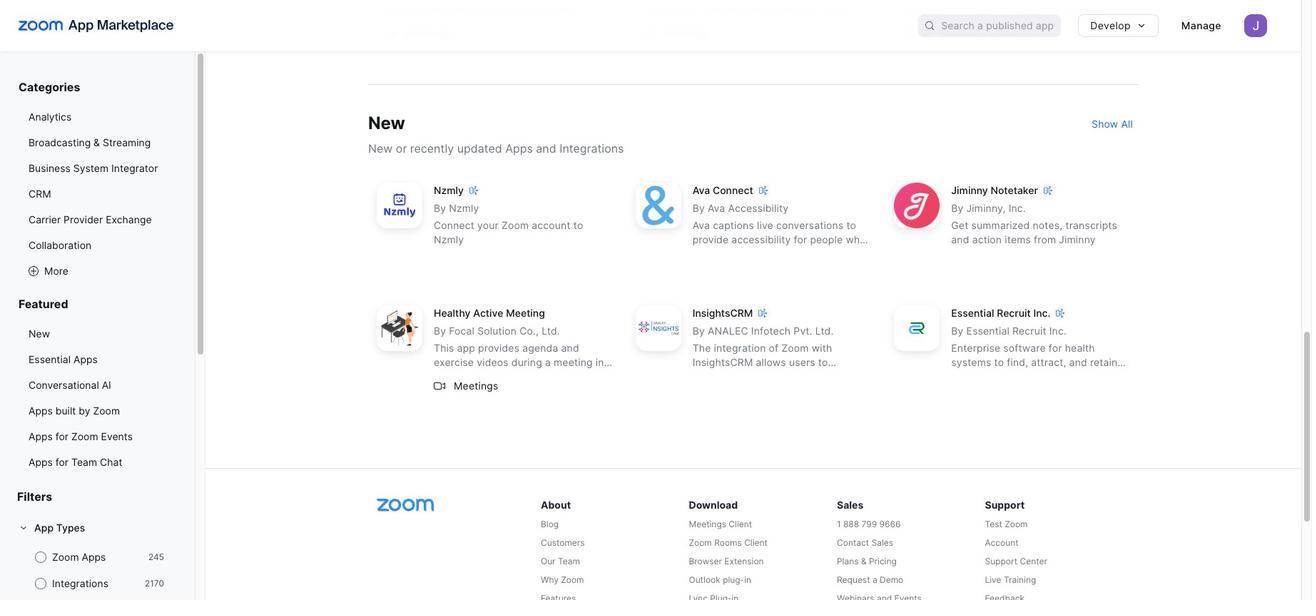 Task type: locate. For each thing, give the bounding box(es) containing it.
0 horizontal spatial ltd.
[[542, 325, 560, 337]]

meeting inside healthy active meeting by focal solution co., ltd. this app provides agenda and exercise videos during a meeting in order to improve your health in a long meeting.
[[554, 356, 593, 368]]

categories button
[[17, 80, 178, 106]]

to up 'who'
[[847, 219, 856, 231]]

account
[[985, 537, 1019, 548]]

show
[[1092, 117, 1118, 130]]

business
[[29, 162, 71, 174]]

1 ltd. from the left
[[542, 325, 560, 337]]

1 horizontal spatial meeting
[[680, 0, 719, 2]]

insightscrm up analec
[[693, 307, 753, 319]]

collaboration
[[29, 239, 91, 251]]

request
[[837, 574, 870, 585]]

to inside by analec infotech pvt. ltd. the integration of zoom with insightscrm allows users to effortlessly create and join zoom meetings within the crm platform.
[[818, 356, 828, 368]]

zoom apps
[[52, 551, 106, 563]]

by up get
[[951, 202, 964, 214]]

banner
[[0, 0, 1301, 51]]

1 horizontal spatial health
[[1065, 342, 1095, 354]]

team
[[71, 456, 97, 468], [558, 556, 580, 567]]

0 horizontal spatial team
[[71, 456, 97, 468]]

virtual
[[903, 4, 933, 16]]

1 horizontal spatial team
[[558, 556, 580, 567]]

1 vertical spatial with
[[508, 4, 528, 16]]

1 vertical spatial sales
[[872, 537, 893, 548]]

meetings. inside instant meeting recaps, transcripts, recordings, and automated real-time tools to help you have better zoom meetings.
[[776, 18, 823, 30]]

1 support from the top
[[985, 499, 1025, 511]]

crm up the 'carrier'
[[29, 188, 51, 200]]

jiminny down transcripts
[[1059, 233, 1096, 245]]

your left account
[[477, 219, 499, 231]]

to right account
[[573, 219, 583, 231]]

1 vertical spatial time
[[799, 4, 820, 16]]

1 vertical spatial jiminny
[[1059, 233, 1096, 245]]

and right text
[[553, 4, 571, 16]]

account link
[[985, 537, 1130, 549]]

support up test zoom
[[985, 499, 1025, 511]]

by inside healthy active meeting by focal solution co., ltd. this app provides agenda and exercise videos during a meeting in order to improve your health in a long meeting.
[[434, 325, 446, 337]]

browser extension link
[[689, 555, 834, 568]]

1 vertical spatial of
[[769, 342, 779, 354]]

2 vertical spatial a
[[872, 574, 877, 585]]

jiminny,
[[967, 202, 1006, 214]]

0 horizontal spatial integrations
[[52, 577, 108, 589]]

0 horizontal spatial a
[[545, 356, 551, 368]]

attract,
[[1031, 356, 1066, 368]]

blog link
[[541, 518, 686, 531]]

0 vertical spatial of
[[774, 248, 784, 260]]

0 vertical spatial team
[[71, 456, 97, 468]]

zoom left account
[[502, 219, 529, 231]]

within
[[740, 385, 769, 397]]

apps built by zoom link
[[17, 400, 178, 422]]

0 vertical spatial meetings.
[[1062, 4, 1110, 16]]

inc. up attract,
[[1049, 325, 1067, 337]]

and inside instant meeting recaps, transcripts, recordings, and automated real-time tools to help you have better zoom meetings.
[[701, 4, 719, 16]]

2 vertical spatial new
[[29, 327, 50, 340]]

zoom up 'browser'
[[689, 537, 712, 548]]

1 horizontal spatial ltd.
[[815, 325, 834, 337]]

develop
[[1090, 19, 1131, 31]]

1 horizontal spatial real-
[[777, 4, 799, 16]]

1 horizontal spatial jiminny
[[1059, 233, 1096, 245]]

systems
[[951, 356, 991, 368]]

0 vertical spatial essential
[[951, 307, 994, 319]]

to up join
[[818, 356, 828, 368]]

client down the meetings client link
[[744, 537, 768, 548]]

test zoom
[[985, 519, 1028, 529]]

you down recordings,
[[668, 18, 685, 30]]

1 vertical spatial new
[[368, 141, 393, 156]]

& down analytics link
[[94, 136, 100, 148]]

client up the zoom rooms client
[[729, 519, 752, 529]]

support center link
[[985, 555, 1130, 568]]

crm link
[[17, 183, 178, 205]]

team down apps for zoom events
[[71, 456, 97, 468]]

0 horizontal spatial real-
[[440, 0, 462, 2]]

memorable
[[1045, 0, 1099, 2]]

2 vertical spatial essential
[[29, 353, 71, 365]]

health up retain
[[1065, 342, 1095, 354]]

recordings,
[[644, 4, 698, 16]]

and
[[540, 0, 558, 2], [553, 4, 571, 16], [701, 4, 719, 16], [536, 141, 556, 156], [951, 233, 969, 245], [561, 342, 579, 354], [1069, 356, 1087, 368], [783, 370, 801, 382]]

0 horizontal spatial health
[[541, 370, 571, 382]]

0 vertical spatial ava
[[693, 184, 710, 196]]

help
[[644, 18, 665, 30]]

2 horizontal spatial with
[[1021, 0, 1042, 2]]

team down customers
[[558, 556, 580, 567]]

and left retain
[[1069, 356, 1087, 368]]

app types
[[34, 522, 85, 534]]

by for by nzmly connect your zoom account to nzmly
[[434, 202, 446, 214]]

0 vertical spatial time
[[462, 0, 483, 2]]

& right plans
[[861, 556, 867, 567]]

0 vertical spatial with
[[1021, 0, 1042, 2]]

for down built in the left bottom of the page
[[55, 430, 69, 442]]

zoom
[[746, 18, 773, 30], [502, 219, 529, 231], [782, 342, 809, 354], [824, 370, 851, 382], [93, 405, 120, 417], [71, 430, 98, 442], [1005, 519, 1028, 529], [689, 537, 712, 548], [52, 551, 79, 563], [561, 574, 584, 585]]

2 vertical spatial nzmly
[[434, 233, 464, 245]]

directly
[[988, 4, 1024, 16]]

jiminny up jiminny, in the top right of the page
[[951, 184, 988, 196]]

0 horizontal spatial sales
[[837, 499, 864, 511]]

active
[[473, 307, 503, 319]]

1 vertical spatial essential
[[967, 325, 1010, 337]]

inc. for jiminny,
[[1009, 202, 1026, 214]]

Search text field
[[941, 15, 1061, 36]]

inc. down the notetaker
[[1009, 202, 1026, 214]]

2 support from the top
[[985, 556, 1018, 567]]

new link
[[17, 322, 178, 345]]

streaming
[[103, 136, 151, 148]]

1 horizontal spatial a
[[585, 370, 591, 382]]

by up enterprise
[[951, 325, 964, 337]]

0 vertical spatial inc.
[[1009, 202, 1026, 214]]

ltd. up agenda at the bottom left of page
[[542, 325, 560, 337]]

2170
[[145, 578, 164, 589]]

meetings, webinars
[[940, 27, 1035, 39]]

1 horizontal spatial connect
[[713, 184, 753, 196]]

to inside by ava accessibility ava captions live conversations to provide accessibility for people who are deaf or hard of hearing (hoh).
[[847, 219, 856, 231]]

meeting up have
[[680, 0, 719, 2]]

real- down transcripts,
[[777, 4, 799, 16]]

1 horizontal spatial you
[[668, 18, 685, 30]]

health
[[1065, 342, 1095, 354], [541, 370, 571, 382]]

meetings down recordings,
[[664, 27, 709, 39]]

real- up participation
[[440, 0, 462, 2]]

meetings. inside the impress your customers with memorable virtual nametags directly in your meetings.
[[1062, 4, 1110, 16]]

zoom down automated
[[746, 18, 773, 30]]

time inside instant meeting recaps, transcripts, recordings, and automated real-time tools to help you have better zoom meetings.
[[799, 4, 820, 16]]

to left find,
[[994, 356, 1004, 368]]

health down during
[[541, 370, 571, 382]]

1 horizontal spatial crm
[[790, 385, 813, 397]]

and down get
[[951, 233, 969, 245]]

for up attract,
[[1049, 342, 1062, 354]]

a inside request a demo link
[[872, 574, 877, 585]]

0 horizontal spatial &
[[94, 136, 100, 148]]

0 vertical spatial jiminny
[[951, 184, 988, 196]]

connect
[[713, 184, 753, 196], [434, 219, 474, 231]]

conversational
[[29, 379, 99, 391]]

0 vertical spatial integrations
[[559, 141, 624, 156]]

infotech
[[751, 325, 791, 337]]

of up allows on the bottom
[[769, 342, 779, 354]]

or inside by ava accessibility ava captions live conversations to provide accessibility for people who are deaf or hard of hearing (hoh).
[[736, 248, 746, 260]]

0 vertical spatial crm
[[29, 188, 51, 200]]

and down users
[[783, 370, 801, 382]]

for
[[794, 233, 807, 245], [1049, 342, 1062, 354], [55, 430, 69, 442], [55, 456, 69, 468]]

better
[[714, 18, 743, 30]]

videos
[[477, 356, 509, 368]]

9666
[[879, 519, 901, 529]]

zoom rooms client link
[[689, 537, 834, 549]]

by inside by analec infotech pvt. ltd. the integration of zoom with insightscrm allows users to effortlessly create and join zoom meetings within the crm platform.
[[693, 325, 705, 337]]

inc. inside by jiminny, inc. get summarized notes, transcripts and action items from jiminny
[[1009, 202, 1026, 214]]

or left recently at the top left of page
[[396, 141, 407, 156]]

by for by jiminny, inc. get summarized notes, transcripts and action items from jiminny
[[951, 202, 964, 214]]

nametags
[[936, 4, 985, 16]]

1 horizontal spatial time
[[799, 4, 820, 16]]

1 vertical spatial support
[[985, 556, 1018, 567]]

1 horizontal spatial with
[[812, 342, 832, 354]]

support
[[985, 499, 1025, 511], [985, 556, 1018, 567]]

with down interaction
[[508, 4, 528, 16]]

meetings
[[693, 385, 737, 397]]

meeting
[[506, 307, 545, 319]]

1 you from the left
[[517, 18, 534, 30]]

2 insightscrm from the top
[[693, 356, 753, 368]]

apps down new link on the bottom
[[73, 353, 98, 365]]

and up text
[[540, 0, 558, 2]]

with up users
[[812, 342, 832, 354]]

insightscrm up effortlessly
[[693, 356, 753, 368]]

essential
[[951, 307, 994, 319], [967, 325, 1010, 337], [29, 353, 71, 365]]

ava
[[693, 184, 710, 196], [708, 202, 725, 214], [693, 219, 710, 231]]

0 vertical spatial sales
[[837, 499, 864, 511]]

0 vertical spatial insightscrm
[[693, 307, 753, 319]]

1 vertical spatial recruit
[[1012, 325, 1046, 337]]

for up hearing
[[794, 233, 807, 245]]

1 vertical spatial meetings.
[[776, 18, 823, 30]]

support for support
[[985, 499, 1025, 511]]

support down account
[[985, 556, 1018, 567]]

2 ltd. from the left
[[815, 325, 834, 337]]

categories
[[19, 80, 80, 94]]

your inside healthy active meeting by focal solution co., ltd. this app provides agenda and exercise videos during a meeting in order to improve your health in a long meeting.
[[516, 370, 538, 382]]

time up participation
[[462, 0, 483, 2]]

sales
[[837, 499, 864, 511], [872, 537, 893, 548]]

and right agenda at the bottom left of page
[[561, 342, 579, 354]]

meeting down agenda at the bottom left of page
[[554, 356, 593, 368]]

0 vertical spatial support
[[985, 499, 1025, 511]]

1 vertical spatial health
[[541, 370, 571, 382]]

encourage
[[385, 0, 437, 2]]

to up meeting.
[[462, 370, 472, 382]]

you inside instant meeting recaps, transcripts, recordings, and automated real-time tools to help you have better zoom meetings.
[[668, 18, 685, 30]]

request a demo link
[[837, 574, 982, 587]]

0 horizontal spatial or
[[396, 141, 407, 156]]

to right 'tools'
[[850, 4, 859, 16]]

support link
[[985, 497, 1130, 512]]

1 vertical spatial client
[[744, 537, 768, 548]]

or left hard
[[736, 248, 746, 260]]

to inside the by nzmly connect your zoom account to nzmly
[[573, 219, 583, 231]]

time down transcripts,
[[799, 4, 820, 16]]

by down recently at the top left of page
[[434, 202, 446, 214]]

crm
[[29, 188, 51, 200], [790, 385, 813, 397]]

799
[[862, 519, 877, 529]]

pricing
[[869, 556, 897, 567]]

connect inside the by nzmly connect your zoom account to nzmly
[[434, 219, 474, 231]]

by up the in the right bottom of the page
[[693, 325, 705, 337]]

1 horizontal spatial sales
[[872, 537, 893, 548]]

that
[[423, 18, 442, 30]]

1 insightscrm from the top
[[693, 307, 753, 319]]

meetings. down transcripts,
[[776, 18, 823, 30]]

essential recruit inc.
[[951, 307, 1051, 319]]

with up directly
[[1021, 0, 1042, 2]]

0 horizontal spatial you
[[517, 18, 534, 30]]

1 vertical spatial meeting
[[554, 356, 593, 368]]

sales up 888
[[837, 499, 864, 511]]

by inside by ava accessibility ava captions live conversations to provide accessibility for people who are deaf or hard of hearing (hoh).
[[693, 202, 705, 214]]

0 vertical spatial connect
[[713, 184, 753, 196]]

with inside the impress your customers with memorable virtual nametags directly in your meetings.
[[1021, 0, 1042, 2]]

you down text
[[517, 18, 534, 30]]

888
[[843, 519, 859, 529]]

built
[[55, 405, 76, 417]]

1 horizontal spatial &
[[861, 556, 867, 567]]

1 vertical spatial a
[[585, 370, 591, 382]]

by inside by jiminny, inc. get summarized notes, transcripts and action items from jiminny
[[951, 202, 964, 214]]

2 you from the left
[[668, 18, 685, 30]]

inc. inside by essential recruit inc. enterprise software for health systems to find, attract, and retain healthcare talent
[[1049, 325, 1067, 337]]

1 horizontal spatial or
[[736, 248, 746, 260]]

jiminny
[[951, 184, 988, 196], [1059, 233, 1096, 245]]

by down ava connect at the top of page
[[693, 202, 705, 214]]

your inside the by nzmly connect your zoom account to nzmly
[[477, 219, 499, 231]]

our
[[541, 556, 556, 567]]

for down apps for zoom events
[[55, 456, 69, 468]]

0 vertical spatial &
[[94, 136, 100, 148]]

provider
[[64, 213, 103, 225]]

1 vertical spatial insightscrm
[[693, 356, 753, 368]]

text
[[531, 4, 550, 16]]

by inside by essential recruit inc. enterprise software for health systems to find, attract, and retain healthcare talent
[[951, 325, 964, 337]]

of right hard
[[774, 248, 784, 260]]

ltd. right pvt.
[[815, 325, 834, 337]]

1 horizontal spatial meetings.
[[1062, 4, 1110, 16]]

by up this in the bottom left of the page
[[434, 325, 446, 337]]

support inside 'link'
[[985, 556, 1018, 567]]

featured button
[[17, 297, 178, 322]]

1 vertical spatial &
[[861, 556, 867, 567]]

solution
[[477, 325, 517, 337]]

1 vertical spatial crm
[[790, 385, 813, 397]]

crm down join
[[790, 385, 813, 397]]

outlook
[[689, 574, 720, 585]]

0 vertical spatial or
[[396, 141, 407, 156]]

for inside apps for team chat link
[[55, 456, 69, 468]]

0 horizontal spatial meetings.
[[776, 18, 823, 30]]

zoom down types
[[52, 551, 79, 563]]

new inside new link
[[29, 327, 50, 340]]

zoom right test
[[1005, 519, 1028, 529]]

0 vertical spatial health
[[1065, 342, 1095, 354]]

by inside the by nzmly connect your zoom account to nzmly
[[434, 202, 446, 214]]

1 vertical spatial connect
[[434, 219, 474, 231]]

instant meeting recaps, transcripts, recordings, and automated real-time tools to help you have better zoom meetings.
[[644, 0, 859, 30]]

0 vertical spatial meeting
[[680, 0, 719, 2]]

support for support center
[[985, 556, 1018, 567]]

0 horizontal spatial meeting
[[554, 356, 593, 368]]

recaps,
[[722, 0, 758, 2]]

your down during
[[516, 370, 538, 382]]

banner containing develop
[[0, 0, 1301, 51]]

inc. up software
[[1033, 307, 1051, 319]]

2 horizontal spatial a
[[872, 574, 877, 585]]

jiminny inside by jiminny, inc. get summarized notes, transcripts and action items from jiminny
[[1059, 233, 1096, 245]]

2 vertical spatial with
[[812, 342, 832, 354]]

0 horizontal spatial time
[[462, 0, 483, 2]]

0 horizontal spatial connect
[[434, 219, 474, 231]]

1 vertical spatial or
[[736, 248, 746, 260]]

and up have
[[701, 4, 719, 16]]

2 vertical spatial inc.
[[1049, 325, 1067, 337]]

1 vertical spatial real-
[[777, 4, 799, 16]]

0 vertical spatial real-
[[440, 0, 462, 2]]

develop button
[[1078, 14, 1159, 37]]

accessibility
[[728, 202, 789, 214]]

by for by analec infotech pvt. ltd. the integration of zoom with insightscrm allows users to effortlessly create and join zoom meetings within the crm platform.
[[693, 325, 705, 337]]

summarized
[[971, 219, 1030, 231]]

are
[[693, 248, 708, 260]]

contact
[[837, 537, 869, 548]]

sales up the pricing
[[872, 537, 893, 548]]

0 horizontal spatial with
[[508, 4, 528, 16]]

1 vertical spatial inc.
[[1033, 307, 1051, 319]]

meetings. down memorable at right
[[1062, 4, 1110, 16]]



Task type: vqa. For each thing, say whether or not it's contained in the screenshot.
Service
no



Task type: describe. For each thing, give the bounding box(es) containing it.
and inside healthy active meeting by focal solution co., ltd. this app provides agenda and exercise videos during a meeting in order to improve your health in a long meeting.
[[561, 342, 579, 354]]

essential for essential recruit inc.
[[951, 307, 994, 319]]

analytics
[[29, 111, 72, 123]]

zoom down our team
[[561, 574, 584, 585]]

real- inside encourage real-time interaction and widespread participation with text and images that appear beside you
[[440, 0, 462, 2]]

time inside encourage real-time interaction and widespread participation with text and images that appear beside you
[[462, 0, 483, 2]]

to inside by essential recruit inc. enterprise software for health systems to find, attract, and retain healthcare talent
[[994, 356, 1004, 368]]

analec
[[708, 325, 748, 337]]

show all
[[1092, 117, 1133, 130]]

essential apps
[[29, 353, 98, 365]]

hearing
[[786, 248, 823, 260]]

zoom right the by
[[93, 405, 120, 417]]

enterprise
[[951, 342, 1001, 354]]

types
[[56, 522, 85, 534]]

0 vertical spatial recruit
[[997, 307, 1031, 319]]

meetings down download at the bottom of the page
[[689, 519, 726, 529]]

1 vertical spatial nzmly
[[449, 202, 479, 214]]

to inside healthy active meeting by focal solution co., ltd. this app provides agenda and exercise videos during a meeting in order to improve your health in a long meeting.
[[462, 370, 472, 382]]

agenda
[[522, 342, 558, 354]]

for inside by essential recruit inc. enterprise software for health systems to find, attract, and retain healthcare talent
[[1049, 342, 1062, 354]]

live training
[[985, 574, 1036, 585]]

talent
[[1005, 370, 1033, 382]]

plans & pricing link
[[837, 555, 982, 568]]

in inside the impress your customers with memorable virtual nametags directly in your meetings.
[[1027, 4, 1035, 16]]

tools
[[823, 4, 847, 16]]

your up nametags at right
[[944, 0, 965, 2]]

health inside by essential recruit inc. enterprise software for health systems to find, attract, and retain healthcare talent
[[1065, 342, 1095, 354]]

search a published app element
[[918, 14, 1061, 37]]

blog
[[541, 519, 559, 529]]

who
[[846, 233, 866, 245]]

0 horizontal spatial crm
[[29, 188, 51, 200]]

recently
[[410, 141, 454, 156]]

app
[[457, 342, 475, 354]]

analytics link
[[17, 106, 178, 128]]

carrier provider exchange link
[[17, 208, 178, 231]]

broadcasting
[[29, 136, 91, 148]]

essential inside by essential recruit inc. enterprise software for health systems to find, attract, and retain healthcare talent
[[967, 325, 1010, 337]]

0 horizontal spatial jiminny
[[951, 184, 988, 196]]

customers
[[541, 537, 585, 548]]

action
[[972, 233, 1002, 245]]

platform.
[[816, 385, 859, 397]]

business system integrator link
[[17, 157, 178, 180]]

more
[[44, 265, 68, 277]]

impress your customers with memorable virtual nametags directly in your meetings.
[[903, 0, 1110, 16]]

users
[[789, 356, 815, 368]]

events
[[101, 430, 133, 442]]

customers
[[968, 0, 1018, 2]]

by for by essential recruit inc. enterprise software for health systems to find, attract, and retain healthcare talent
[[951, 325, 964, 337]]

2 vertical spatial ava
[[693, 219, 710, 231]]

of inside by analec infotech pvt. ltd. the integration of zoom with insightscrm allows users to effortlessly create and join zoom meetings within the crm platform.
[[769, 342, 779, 354]]

show all button
[[1086, 115, 1139, 132]]

integrator
[[111, 162, 158, 174]]

meeting.
[[457, 385, 499, 397]]

apps left built in the left bottom of the page
[[29, 405, 53, 417]]

the
[[772, 385, 788, 397]]

of inside by ava accessibility ava captions live conversations to provide accessibility for people who are deaf or hard of hearing (hoh).
[[774, 248, 784, 260]]

zoom up "platform."
[[824, 370, 851, 382]]

transcripts,
[[760, 0, 815, 2]]

manage
[[1181, 19, 1221, 31]]

0 vertical spatial client
[[729, 519, 752, 529]]

test zoom link
[[985, 518, 1130, 531]]

inc. for recruit
[[1033, 307, 1051, 319]]

extension
[[724, 556, 764, 567]]

why zoom
[[541, 574, 584, 585]]

0 vertical spatial a
[[545, 356, 551, 368]]

images
[[385, 18, 420, 30]]

this
[[434, 342, 454, 354]]

245
[[148, 552, 164, 562]]

about
[[541, 499, 571, 511]]

widespread
[[385, 4, 441, 16]]

meeting inside instant meeting recaps, transcripts, recordings, and automated real-time tools to help you have better zoom meetings.
[[680, 0, 719, 2]]

contact sales link
[[837, 537, 982, 549]]

outlook plug-in
[[689, 574, 751, 585]]

and inside by essential recruit inc. enterprise software for health systems to find, attract, and retain healthcare talent
[[1069, 356, 1087, 368]]

1 horizontal spatial integrations
[[559, 141, 624, 156]]

apps built by zoom
[[29, 405, 120, 417]]

meetings,
[[940, 27, 987, 39]]

essential for essential apps
[[29, 353, 71, 365]]

for inside apps for zoom events link
[[55, 430, 69, 442]]

meetings down "videos" at the left of the page
[[454, 379, 498, 391]]

(hoh).
[[826, 248, 857, 260]]

manage button
[[1170, 14, 1233, 37]]

by ava accessibility ava captions live conversations to provide accessibility for people who are deaf or hard of hearing (hoh).
[[693, 202, 866, 260]]

zoom down the by
[[71, 430, 98, 442]]

notetaker
[[991, 184, 1038, 196]]

why zoom link
[[541, 574, 686, 587]]

1 vertical spatial ava
[[708, 202, 725, 214]]

improve
[[475, 370, 514, 382]]

by
[[79, 405, 90, 417]]

ltd. inside healthy active meeting by focal solution co., ltd. this app provides agenda and exercise videos during a meeting in order to improve your health in a long meeting.
[[542, 325, 560, 337]]

our team link
[[541, 555, 686, 568]]

apps right updated
[[505, 141, 533, 156]]

pvt.
[[794, 325, 812, 337]]

from
[[1034, 233, 1056, 245]]

apps up filters
[[29, 456, 53, 468]]

demo
[[880, 574, 903, 585]]

join
[[804, 370, 821, 382]]

sales link
[[837, 497, 982, 512]]

focal
[[449, 325, 475, 337]]

meetings down widespread
[[405, 27, 450, 39]]

by for by ava accessibility ava captions live conversations to provide accessibility for people who are deaf or hard of hearing (hoh).
[[693, 202, 705, 214]]

your down memorable at right
[[1038, 4, 1059, 16]]

exchange
[[106, 213, 152, 225]]

long
[[434, 385, 454, 397]]

co.,
[[520, 325, 539, 337]]

0 vertical spatial nzmly
[[434, 184, 464, 196]]

apps down app types dropdown button
[[82, 551, 106, 563]]

effortlessly
[[693, 370, 747, 382]]

zoom up users
[[782, 342, 809, 354]]

for inside by ava accessibility ava captions live conversations to provide accessibility for people who are deaf or hard of hearing (hoh).
[[794, 233, 807, 245]]

ltd. inside by analec infotech pvt. ltd. the integration of zoom with insightscrm allows users to effortlessly create and join zoom meetings within the crm platform.
[[815, 325, 834, 337]]

deaf
[[711, 248, 733, 260]]

and right updated
[[536, 141, 556, 156]]

rooms
[[714, 537, 742, 548]]

live training link
[[985, 574, 1130, 587]]

live
[[985, 574, 1001, 585]]

collaboration link
[[17, 234, 178, 257]]

to inside instant meeting recaps, transcripts, recordings, and automated real-time tools to help you have better zoom meetings.
[[850, 4, 859, 16]]

provide
[[693, 233, 729, 245]]

apps for zoom events link
[[17, 425, 178, 448]]

zoom inside the by nzmly connect your zoom account to nzmly
[[502, 219, 529, 231]]

0 vertical spatial new
[[368, 113, 405, 134]]

real- inside instant meeting recaps, transcripts, recordings, and automated real-time tools to help you have better zoom meetings.
[[777, 4, 799, 16]]

healthcare
[[951, 370, 1002, 382]]

1 vertical spatial team
[[558, 556, 580, 567]]

and inside by jiminny, inc. get summarized notes, transcripts and action items from jiminny
[[951, 233, 969, 245]]

& for broadcasting
[[94, 136, 100, 148]]

& for plans
[[861, 556, 867, 567]]

health inside healthy active meeting by focal solution co., ltd. this app provides agenda and exercise videos during a meeting in order to improve your health in a long meeting.
[[541, 370, 571, 382]]

and inside by analec infotech pvt. ltd. the integration of zoom with insightscrm allows users to effortlessly create and join zoom meetings within the crm platform.
[[783, 370, 801, 382]]

browser extension
[[689, 556, 764, 567]]

you inside encourage real-time interaction and widespread participation with text and images that appear beside you
[[517, 18, 534, 30]]

conversational ai
[[29, 379, 111, 391]]

automated
[[722, 4, 774, 16]]

insightscrm inside by analec infotech pvt. ltd. the integration of zoom with insightscrm allows users to effortlessly create and join zoom meetings within the crm platform.
[[693, 356, 753, 368]]

crm inside by analec infotech pvt. ltd. the integration of zoom with insightscrm allows users to effortlessly create and join zoom meetings within the crm platform.
[[790, 385, 813, 397]]

exercise
[[434, 356, 474, 368]]

recruit inside by essential recruit inc. enterprise software for health systems to find, attract, and retain healthcare talent
[[1012, 325, 1046, 337]]

apps down apps built by zoom
[[29, 430, 53, 442]]

allows
[[756, 356, 786, 368]]

with inside by analec infotech pvt. ltd. the integration of zoom with insightscrm allows users to effortlessly create and join zoom meetings within the crm platform.
[[812, 342, 832, 354]]

plans
[[837, 556, 859, 567]]

impress
[[903, 0, 941, 2]]

healthy active meeting by focal solution co., ltd. this app provides agenda and exercise videos during a meeting in order to improve your health in a long meeting.
[[434, 307, 604, 397]]

test
[[985, 519, 1002, 529]]

1 vertical spatial integrations
[[52, 577, 108, 589]]

captions
[[713, 219, 754, 231]]

zoom inside instant meeting recaps, transcripts, recordings, and automated real-time tools to help you have better zoom meetings.
[[746, 18, 773, 30]]

live
[[757, 219, 773, 231]]

with inside encourage real-time interaction and widespread participation with text and images that appear beside you
[[508, 4, 528, 16]]



